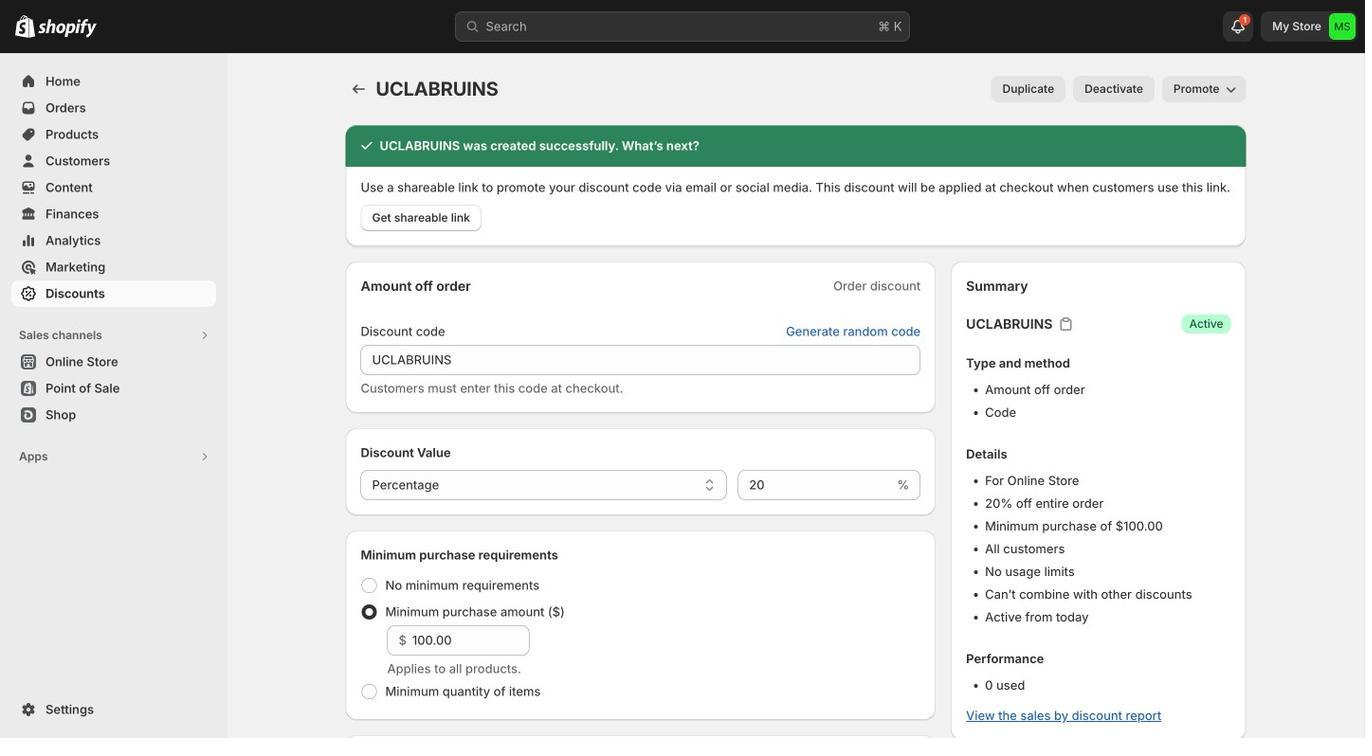 Task type: describe. For each thing, give the bounding box(es) containing it.
0.00 text field
[[412, 626, 530, 656]]



Task type: locate. For each thing, give the bounding box(es) containing it.
shopify image
[[38, 19, 97, 38]]

None text field
[[361, 345, 921, 376]]

shopify image
[[15, 15, 35, 38]]

None text field
[[738, 470, 894, 501]]

my store image
[[1330, 13, 1356, 40]]



Task type: vqa. For each thing, say whether or not it's contained in the screenshot.
text field
yes



